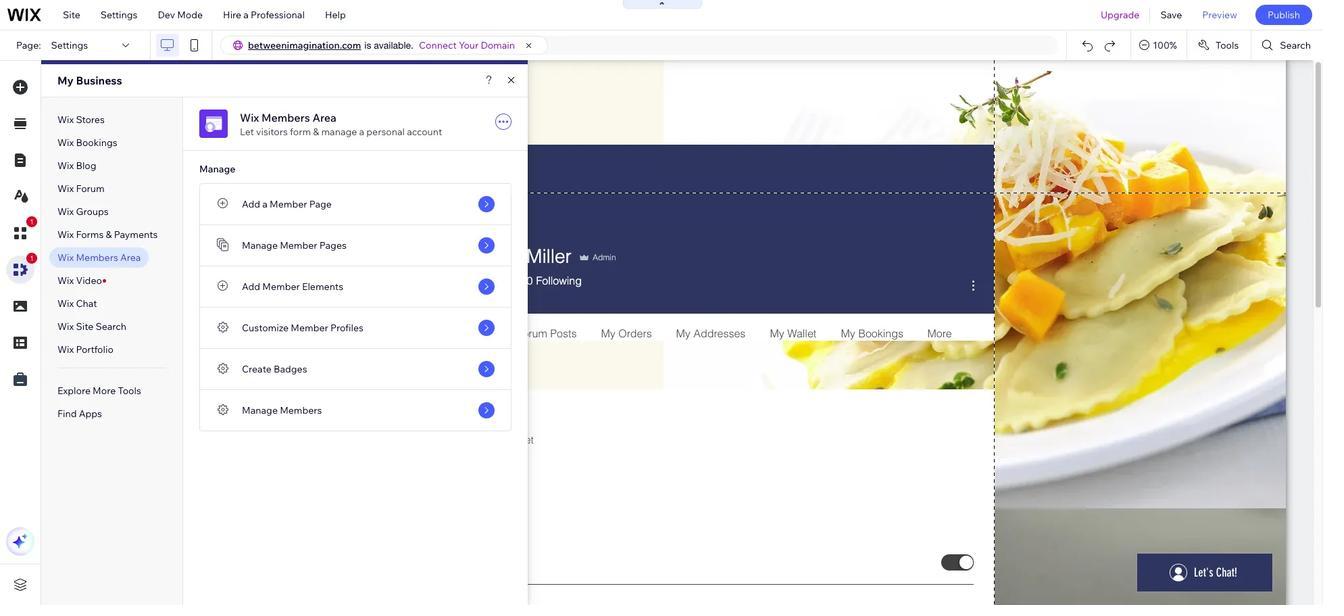Task type: vqa. For each thing, say whether or not it's contained in the screenshot.
the
no



Task type: describe. For each thing, give the bounding box(es) containing it.
0 horizontal spatial tools
[[118, 385, 141, 397]]

preview
[[1203, 9, 1238, 21]]

apps
[[79, 408, 102, 420]]

bookings
[[76, 137, 117, 149]]

save
[[1161, 9, 1183, 21]]

wix site search
[[57, 320, 126, 333]]

my
[[57, 74, 74, 87]]

groups
[[76, 205, 109, 218]]

publish
[[1268, 9, 1301, 21]]

video
[[76, 274, 102, 287]]

wix video
[[57, 274, 102, 287]]

manage member pages
[[242, 239, 347, 251]]

wix members area
[[57, 251, 141, 264]]

my business
[[57, 74, 122, 87]]

a inside wix members area let visitors form & manage a personal account
[[359, 126, 364, 138]]

customize member profiles
[[242, 322, 364, 334]]

pages
[[320, 239, 347, 251]]

search button
[[1252, 30, 1324, 60]]

search inside button
[[1281, 39, 1311, 51]]

let
[[240, 126, 254, 138]]

wix for wix video
[[57, 274, 74, 287]]

wix portfolio
[[57, 343, 113, 356]]

find apps
[[57, 408, 102, 420]]

forum
[[76, 183, 105, 195]]

manage members
[[242, 404, 322, 416]]

explore more tools
[[57, 385, 141, 397]]

wix for wix portfolio
[[57, 343, 74, 356]]

preview button
[[1193, 0, 1248, 30]]

elements
[[302, 281, 343, 293]]

form
[[290, 126, 311, 138]]

area for wix members area let visitors form & manage a personal account
[[313, 111, 337, 124]]

hire a professional
[[223, 9, 305, 21]]

wix for wix members area let visitors form & manage a personal account
[[240, 111, 259, 124]]

add a member page
[[242, 198, 332, 210]]

save button
[[1151, 0, 1193, 30]]

wix groups
[[57, 205, 109, 218]]

manage for manage members
[[242, 404, 278, 416]]

add for add a member page
[[242, 198, 260, 210]]

wix for wix bookings
[[57, 137, 74, 149]]

manage for manage member pages
[[242, 239, 278, 251]]

tools inside button
[[1216, 39, 1239, 51]]

your
[[459, 39, 479, 51]]

& inside wix members area let visitors form & manage a personal account
[[313, 126, 319, 138]]

wix blog
[[57, 160, 96, 172]]

dev mode
[[158, 9, 203, 21]]

wix forms & payments
[[57, 228, 158, 241]]

portfolio
[[76, 343, 113, 356]]

publish button
[[1256, 5, 1313, 25]]

1 vertical spatial search
[[96, 320, 126, 333]]

members for manage members
[[280, 404, 322, 416]]

personal
[[367, 126, 405, 138]]

area for wix members area
[[120, 251, 141, 264]]

a for hire a professional
[[244, 9, 249, 21]]

manage
[[321, 126, 357, 138]]

1 1 button from the top
[[6, 216, 37, 247]]

add for add member elements
[[242, 281, 260, 293]]

payments
[[114, 228, 158, 241]]

2 1 button from the top
[[6, 253, 37, 284]]

1 vertical spatial &
[[106, 228, 112, 241]]

manage for manage
[[199, 163, 236, 175]]

tools button
[[1188, 30, 1251, 60]]

add member elements
[[242, 281, 343, 293]]

explore
[[57, 385, 91, 397]]

1 for first the 1 button from the bottom of the page
[[30, 254, 34, 262]]



Task type: locate. For each thing, give the bounding box(es) containing it.
2 add from the top
[[242, 281, 260, 293]]

wix for wix blog
[[57, 160, 74, 172]]

member
[[270, 198, 307, 210], [280, 239, 317, 251], [262, 281, 300, 293], [291, 322, 328, 334]]

wix left forum
[[57, 183, 74, 195]]

a
[[244, 9, 249, 21], [359, 126, 364, 138], [262, 198, 268, 210]]

tools
[[1216, 39, 1239, 51], [118, 385, 141, 397]]

1 left wix members area
[[30, 254, 34, 262]]

manage
[[199, 163, 236, 175], [242, 239, 278, 251], [242, 404, 278, 416]]

& right "forms"
[[106, 228, 112, 241]]

betweenimagination.com
[[248, 39, 361, 51]]

2 1 from the top
[[30, 254, 34, 262]]

0 horizontal spatial settings
[[51, 39, 88, 51]]

manage down create
[[242, 404, 278, 416]]

1 vertical spatial settings
[[51, 39, 88, 51]]

1 1 from the top
[[30, 218, 34, 226]]

available.
[[374, 40, 414, 51]]

wix up let
[[240, 111, 259, 124]]

0 vertical spatial a
[[244, 9, 249, 21]]

profiles
[[331, 322, 364, 334]]

member left 'page'
[[270, 198, 307, 210]]

wix forum
[[57, 183, 105, 195]]

members down badges at the left of the page
[[280, 404, 322, 416]]

wix left portfolio
[[57, 343, 74, 356]]

wix for wix chat
[[57, 297, 74, 310]]

1 for second the 1 button from the bottom of the page
[[30, 218, 34, 226]]

0 horizontal spatial &
[[106, 228, 112, 241]]

1 horizontal spatial tools
[[1216, 39, 1239, 51]]

wix bookings
[[57, 137, 117, 149]]

create badges
[[242, 363, 307, 375]]

area down payments at the left top of the page
[[120, 251, 141, 264]]

area up the manage
[[313, 111, 337, 124]]

wix stores
[[57, 114, 105, 126]]

1 button left wix video
[[6, 253, 37, 284]]

0 vertical spatial members
[[262, 111, 310, 124]]

member for add
[[262, 281, 300, 293]]

&
[[313, 126, 319, 138], [106, 228, 112, 241]]

settings
[[101, 9, 138, 21], [51, 39, 88, 51]]

wix left "forms"
[[57, 228, 74, 241]]

dev
[[158, 9, 175, 21]]

blog
[[76, 160, 96, 172]]

wix left "video"
[[57, 274, 74, 287]]

account
[[407, 126, 442, 138]]

hire
[[223, 9, 241, 21]]

mode
[[177, 9, 203, 21]]

business
[[76, 74, 122, 87]]

stores
[[76, 114, 105, 126]]

wix chat
[[57, 297, 97, 310]]

members for wix members area let visitors form & manage a personal account
[[262, 111, 310, 124]]

is
[[365, 40, 371, 51]]

0 horizontal spatial area
[[120, 251, 141, 264]]

member for manage
[[280, 239, 317, 251]]

0 horizontal spatial a
[[244, 9, 249, 21]]

0 vertical spatial add
[[242, 198, 260, 210]]

1 left wix groups
[[30, 218, 34, 226]]

0 vertical spatial search
[[1281, 39, 1311, 51]]

2 vertical spatial manage
[[242, 404, 278, 416]]

wix left stores at top
[[57, 114, 74, 126]]

wix members area image
[[199, 110, 228, 138]]

wix up wix blog
[[57, 137, 74, 149]]

upgrade
[[1101, 9, 1140, 21]]

a right hire
[[244, 9, 249, 21]]

members for wix members area
[[76, 251, 118, 264]]

professional
[[251, 9, 305, 21]]

wix left blog at top left
[[57, 160, 74, 172]]

search down publish button in the right of the page
[[1281, 39, 1311, 51]]

wix
[[240, 111, 259, 124], [57, 114, 74, 126], [57, 137, 74, 149], [57, 160, 74, 172], [57, 183, 74, 195], [57, 205, 74, 218], [57, 228, 74, 241], [57, 251, 74, 264], [57, 274, 74, 287], [57, 297, 74, 310], [57, 320, 74, 333], [57, 343, 74, 356]]

wix for wix stores
[[57, 114, 74, 126]]

0 vertical spatial settings
[[101, 9, 138, 21]]

1 vertical spatial add
[[242, 281, 260, 293]]

manage down "add a member page"
[[242, 239, 278, 251]]

a for add a member page
[[262, 198, 268, 210]]

site up my
[[63, 9, 80, 21]]

0 vertical spatial 1 button
[[6, 216, 37, 247]]

create
[[242, 363, 272, 375]]

2 horizontal spatial a
[[359, 126, 364, 138]]

settings up my
[[51, 39, 88, 51]]

add up customize
[[242, 281, 260, 293]]

1 button
[[6, 216, 37, 247], [6, 253, 37, 284]]

a right the manage
[[359, 126, 364, 138]]

1 vertical spatial tools
[[118, 385, 141, 397]]

wix for wix groups
[[57, 205, 74, 218]]

search up portfolio
[[96, 320, 126, 333]]

area inside wix members area let visitors form & manage a personal account
[[313, 111, 337, 124]]

1 vertical spatial 1 button
[[6, 253, 37, 284]]

1 horizontal spatial area
[[313, 111, 337, 124]]

member left elements
[[262, 281, 300, 293]]

search
[[1281, 39, 1311, 51], [96, 320, 126, 333]]

1 horizontal spatial settings
[[101, 9, 138, 21]]

wix inside wix members area let visitors form & manage a personal account
[[240, 111, 259, 124]]

visitors
[[256, 126, 288, 138]]

add
[[242, 198, 260, 210], [242, 281, 260, 293]]

settings left dev
[[101, 9, 138, 21]]

wix for wix forms & payments
[[57, 228, 74, 241]]

2 vertical spatial members
[[280, 404, 322, 416]]

badges
[[274, 363, 307, 375]]

area
[[313, 111, 337, 124], [120, 251, 141, 264]]

tools right more on the bottom
[[118, 385, 141, 397]]

domain
[[481, 39, 515, 51]]

1 vertical spatial site
[[76, 320, 93, 333]]

2 vertical spatial a
[[262, 198, 268, 210]]

members inside wix members area let visitors form & manage a personal account
[[262, 111, 310, 124]]

0 vertical spatial site
[[63, 9, 80, 21]]

connect
[[419, 39, 457, 51]]

tools down "preview" button
[[1216, 39, 1239, 51]]

more
[[93, 385, 116, 397]]

wix left the groups
[[57, 205, 74, 218]]

1 vertical spatial 1
[[30, 254, 34, 262]]

1 vertical spatial area
[[120, 251, 141, 264]]

wix members area let visitors form & manage a personal account
[[240, 111, 442, 138]]

forms
[[76, 228, 104, 241]]

1 horizontal spatial &
[[313, 126, 319, 138]]

manage down wix members area image on the top of the page
[[199, 163, 236, 175]]

wix up wix video
[[57, 251, 74, 264]]

find
[[57, 408, 77, 420]]

members
[[262, 111, 310, 124], [76, 251, 118, 264], [280, 404, 322, 416]]

1 horizontal spatial search
[[1281, 39, 1311, 51]]

members up visitors
[[262, 111, 310, 124]]

0 vertical spatial manage
[[199, 163, 236, 175]]

100%
[[1153, 39, 1177, 51]]

member left 'pages'
[[280, 239, 317, 251]]

wix down wix chat
[[57, 320, 74, 333]]

1 vertical spatial members
[[76, 251, 118, 264]]

0 vertical spatial area
[[313, 111, 337, 124]]

100% button
[[1132, 30, 1187, 60]]

wix left chat
[[57, 297, 74, 310]]

is available. connect your domain
[[365, 39, 515, 51]]

wix for wix members area
[[57, 251, 74, 264]]

site
[[63, 9, 80, 21], [76, 320, 93, 333]]

0 vertical spatial tools
[[1216, 39, 1239, 51]]

& right form
[[313, 126, 319, 138]]

wix for wix forum
[[57, 183, 74, 195]]

customize
[[242, 322, 289, 334]]

1 horizontal spatial a
[[262, 198, 268, 210]]

member for customize
[[291, 322, 328, 334]]

a up manage member pages
[[262, 198, 268, 210]]

chat
[[76, 297, 97, 310]]

0 horizontal spatial search
[[96, 320, 126, 333]]

members down "forms"
[[76, 251, 118, 264]]

1 vertical spatial a
[[359, 126, 364, 138]]

1 add from the top
[[242, 198, 260, 210]]

member left "profiles"
[[291, 322, 328, 334]]

help
[[325, 9, 346, 21]]

wix for wix site search
[[57, 320, 74, 333]]

add up manage member pages
[[242, 198, 260, 210]]

0 vertical spatial 1
[[30, 218, 34, 226]]

1 vertical spatial manage
[[242, 239, 278, 251]]

site up wix portfolio
[[76, 320, 93, 333]]

0 vertical spatial &
[[313, 126, 319, 138]]

1 button left wix groups
[[6, 216, 37, 247]]

page
[[309, 198, 332, 210]]

1
[[30, 218, 34, 226], [30, 254, 34, 262]]



